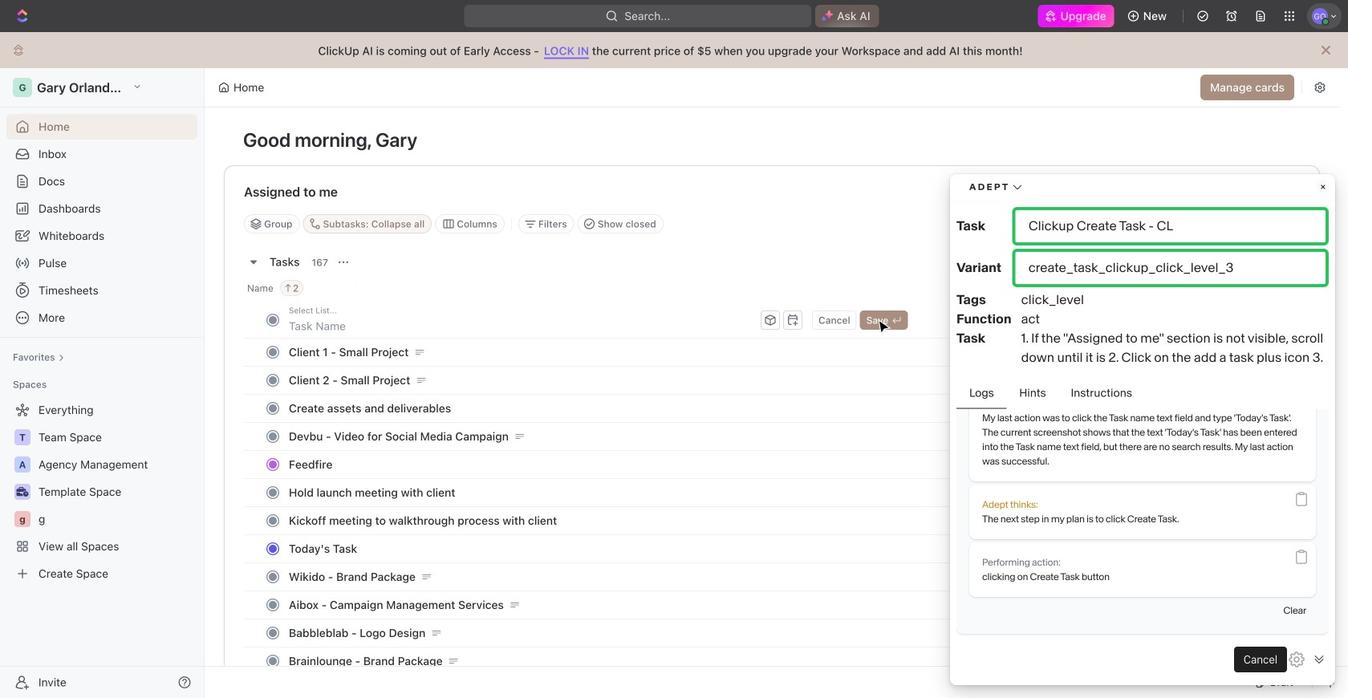 Task type: describe. For each thing, give the bounding box(es) containing it.
Search tasks... text field
[[1073, 212, 1234, 236]]

agency management, , element
[[14, 457, 31, 473]]

gary orlando's workspace, , element
[[13, 78, 32, 97]]

g, , element
[[14, 511, 31, 527]]

sidebar navigation
[[0, 68, 208, 698]]

tree inside sidebar navigation
[[6, 397, 197, 587]]



Task type: locate. For each thing, give the bounding box(es) containing it.
tree
[[6, 397, 197, 587]]

Task Name text field
[[289, 313, 758, 339]]

business time image
[[16, 487, 28, 497]]

team space, , element
[[14, 429, 31, 446]]



Task type: vqa. For each thing, say whether or not it's contained in the screenshot.
Search tasks... TEXT FIELD
yes



